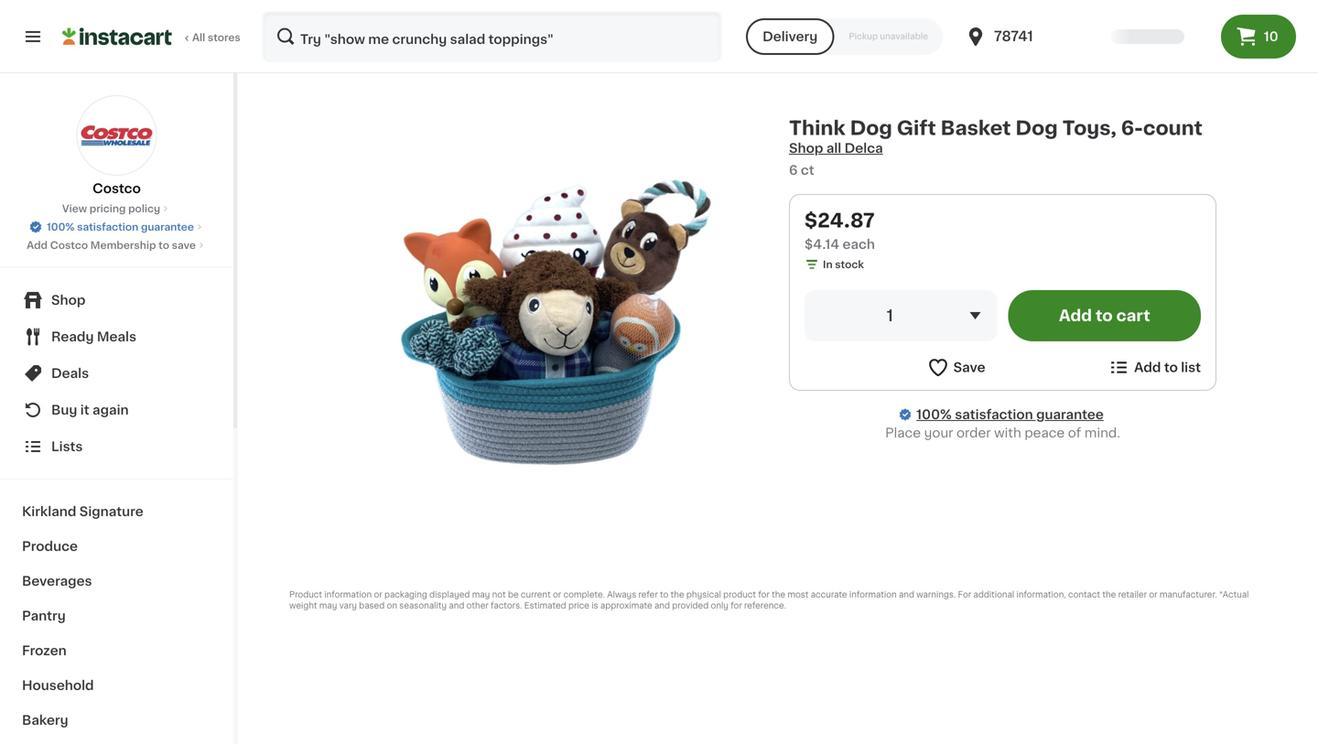 Task type: describe. For each thing, give the bounding box(es) containing it.
costco logo image
[[76, 95, 157, 176]]

manufacturer.
[[1160, 591, 1217, 599]]

all
[[192, 32, 205, 43]]

satisfaction inside 'button'
[[77, 222, 138, 232]]

pricing
[[89, 204, 126, 214]]

on
[[387, 602, 397, 610]]

100% satisfaction guarantee link
[[916, 405, 1104, 424]]

list
[[1181, 361, 1201, 374]]

view pricing policy link
[[62, 201, 171, 216]]

delivery
[[763, 30, 818, 43]]

in stock
[[823, 259, 864, 270]]

100% satisfaction guarantee button
[[28, 216, 205, 234]]

frozen link
[[11, 633, 222, 668]]

1 vertical spatial may
[[319, 602, 337, 610]]

2 the from the left
[[772, 591, 785, 599]]

instacart logo image
[[62, 26, 172, 48]]

estimated
[[524, 602, 566, 610]]

save
[[953, 361, 985, 374]]

displayed
[[429, 591, 470, 599]]

ready meals button
[[11, 319, 222, 355]]

factors.
[[491, 602, 522, 610]]

policy
[[128, 204, 160, 214]]

2 horizontal spatial and
[[899, 591, 914, 599]]

2 dog from the left
[[1015, 119, 1058, 138]]

100% satisfaction guarantee inside 'button'
[[47, 222, 194, 232]]

2 or from the left
[[553, 591, 561, 599]]

costco inside 'link'
[[93, 182, 141, 195]]

product
[[723, 591, 756, 599]]

information,
[[1016, 591, 1066, 599]]

1
[[887, 308, 893, 324]]

seasonality
[[399, 602, 447, 610]]

is
[[591, 602, 598, 610]]

deals
[[51, 367, 89, 380]]

buy it again link
[[11, 392, 222, 428]]

1 horizontal spatial 100% satisfaction guarantee
[[916, 408, 1104, 421]]

$4.14
[[805, 238, 839, 251]]

membership
[[90, 240, 156, 250]]

most
[[787, 591, 809, 599]]

warnings.
[[916, 591, 956, 599]]

weight
[[289, 602, 317, 610]]

be
[[508, 591, 519, 599]]

kirkland
[[22, 505, 76, 518]]

add to cart
[[1059, 308, 1150, 324]]

$24.87
[[805, 211, 875, 230]]

refer
[[638, 591, 658, 599]]

to left save
[[158, 240, 169, 250]]

view
[[62, 204, 87, 214]]

add costco membership to save link
[[27, 238, 207, 253]]

add to cart button
[[1008, 290, 1201, 341]]

mind.
[[1085, 427, 1120, 439]]

think
[[789, 119, 845, 138]]

1 or from the left
[[374, 591, 382, 599]]

shop link
[[11, 282, 222, 319]]

*actual
[[1219, 591, 1249, 599]]

always
[[607, 591, 636, 599]]

add for add to cart
[[1059, 308, 1092, 324]]

signature
[[79, 505, 143, 518]]

bakery link
[[11, 703, 222, 738]]

provided
[[672, 602, 709, 610]]

add to list button
[[1108, 356, 1201, 379]]

buy
[[51, 404, 77, 416]]

place
[[885, 427, 921, 439]]

ready
[[51, 330, 94, 343]]

pantry link
[[11, 599, 222, 633]]

in
[[823, 259, 833, 270]]

beverages
[[22, 575, 92, 588]]

current
[[521, 591, 551, 599]]

buy it again
[[51, 404, 129, 416]]

bakery
[[22, 714, 68, 727]]

reference.
[[744, 602, 786, 610]]

2 information from the left
[[849, 591, 897, 599]]

guarantee inside 'button'
[[141, 222, 194, 232]]

packaging
[[384, 591, 427, 599]]

costco link
[[76, 95, 157, 198]]

service type group
[[746, 18, 943, 55]]

order
[[956, 427, 991, 439]]

6-
[[1121, 119, 1143, 138]]

delivery button
[[746, 18, 834, 55]]

count
[[1143, 119, 1203, 138]]

contact
[[1068, 591, 1100, 599]]

basket
[[941, 119, 1011, 138]]



Task type: vqa. For each thing, say whether or not it's contained in the screenshot.
Pinecone
no



Task type: locate. For each thing, give the bounding box(es) containing it.
add down 100% satisfaction guarantee 'button'
[[27, 240, 48, 250]]

1 vertical spatial add
[[1059, 308, 1092, 324]]

the up provided
[[671, 591, 684, 599]]

the left "retailer"
[[1102, 591, 1116, 599]]

3 the from the left
[[1102, 591, 1116, 599]]

household link
[[11, 668, 222, 703]]

0 horizontal spatial or
[[374, 591, 382, 599]]

only
[[711, 602, 729, 610]]

1 horizontal spatial guarantee
[[1036, 408, 1104, 421]]

1 vertical spatial satisfaction
[[955, 408, 1033, 421]]

1 horizontal spatial costco
[[93, 182, 141, 195]]

1 horizontal spatial may
[[472, 591, 490, 599]]

0 horizontal spatial satisfaction
[[77, 222, 138, 232]]

other
[[466, 602, 489, 610]]

may left 'vary'
[[319, 602, 337, 610]]

100% satisfaction guarantee
[[47, 222, 194, 232], [916, 408, 1104, 421]]

add left list
[[1134, 361, 1161, 374]]

to inside product information or packaging displayed may not be current or complete. always refer to the physical product for the most accurate information and warnings. for additional information, contact the retailer or manufacturer. *actual weight may vary based on seasonality and other factors. estimated price is approximate and provided only for reference.
[[660, 591, 669, 599]]

0 horizontal spatial and
[[449, 602, 464, 610]]

1 horizontal spatial shop
[[789, 142, 823, 155]]

delca
[[845, 142, 883, 155]]

0 horizontal spatial information
[[324, 591, 372, 599]]

2 horizontal spatial or
[[1149, 591, 1157, 599]]

satisfaction up place your order with peace of mind.
[[955, 408, 1033, 421]]

ready meals link
[[11, 319, 222, 355]]

0 horizontal spatial 100%
[[47, 222, 75, 232]]

kirkland signature
[[22, 505, 143, 518]]

for down the product
[[731, 602, 742, 610]]

2 horizontal spatial add
[[1134, 361, 1161, 374]]

again
[[92, 404, 129, 416]]

10
[[1264, 30, 1278, 43]]

1 horizontal spatial add
[[1059, 308, 1092, 324]]

or up estimated at bottom
[[553, 591, 561, 599]]

0 vertical spatial may
[[472, 591, 490, 599]]

or
[[374, 591, 382, 599], [553, 591, 561, 599], [1149, 591, 1157, 599]]

1 dog from the left
[[850, 119, 892, 138]]

based
[[359, 602, 385, 610]]

lists link
[[11, 428, 222, 465]]

for
[[958, 591, 971, 599]]

2 horizontal spatial the
[[1102, 591, 1116, 599]]

vary
[[339, 602, 357, 610]]

100% satisfaction guarantee up 'with'
[[916, 408, 1104, 421]]

of
[[1068, 427, 1081, 439]]

0 vertical spatial add
[[27, 240, 48, 250]]

place your order with peace of mind.
[[885, 427, 1120, 439]]

to left list
[[1164, 361, 1178, 374]]

add costco membership to save
[[27, 240, 196, 250]]

stock
[[835, 259, 864, 270]]

1 vertical spatial guarantee
[[1036, 408, 1104, 421]]

cart
[[1116, 308, 1150, 324]]

information right accurate
[[849, 591, 897, 599]]

shop inside the 'think dog gift basket dog toys, 6-count shop all delca 6 ct'
[[789, 142, 823, 155]]

add for add costco membership to save
[[27, 240, 48, 250]]

price
[[568, 602, 589, 610]]

6
[[789, 164, 798, 177]]

all
[[826, 142, 841, 155]]

save
[[172, 240, 196, 250]]

1 field
[[805, 290, 997, 341]]

0 horizontal spatial add
[[27, 240, 48, 250]]

may up other on the bottom left of page
[[472, 591, 490, 599]]

think dog gift basket dog toys, 6-count shop all delca 6 ct
[[789, 119, 1203, 177]]

dog up delca
[[850, 119, 892, 138]]

1 the from the left
[[671, 591, 684, 599]]

information
[[324, 591, 372, 599], [849, 591, 897, 599]]

produce link
[[11, 529, 222, 564]]

78741 button
[[965, 11, 1075, 62]]

0 vertical spatial satisfaction
[[77, 222, 138, 232]]

1 horizontal spatial 100%
[[916, 408, 952, 421]]

$24.87 $4.14 each
[[805, 211, 875, 251]]

for up reference.
[[758, 591, 770, 599]]

1 vertical spatial shop
[[51, 294, 85, 307]]

kirkland signature link
[[11, 494, 222, 529]]

Search field
[[264, 13, 720, 60]]

10 button
[[1221, 15, 1296, 59]]

save button
[[927, 356, 985, 379]]

view pricing policy
[[62, 204, 160, 214]]

1 horizontal spatial satisfaction
[[955, 408, 1033, 421]]

or up based at the left of the page
[[374, 591, 382, 599]]

additional
[[973, 591, 1014, 599]]

all stores
[[192, 32, 240, 43]]

all stores link
[[62, 11, 242, 62]]

0 horizontal spatial for
[[731, 602, 742, 610]]

and down displayed
[[449, 602, 464, 610]]

gift
[[897, 119, 936, 138]]

2 vertical spatial add
[[1134, 361, 1161, 374]]

None search field
[[262, 11, 722, 62]]

physical
[[686, 591, 721, 599]]

to right refer
[[660, 591, 669, 599]]

0 horizontal spatial shop
[[51, 294, 85, 307]]

0 horizontal spatial 100% satisfaction guarantee
[[47, 222, 194, 232]]

shop up ct
[[789, 142, 823, 155]]

1 horizontal spatial for
[[758, 591, 770, 599]]

meals
[[97, 330, 136, 343]]

1 horizontal spatial information
[[849, 591, 897, 599]]

costco down view
[[50, 240, 88, 250]]

0 horizontal spatial dog
[[850, 119, 892, 138]]

100%
[[47, 222, 75, 232], [916, 408, 952, 421]]

with
[[994, 427, 1021, 439]]

0 vertical spatial 100%
[[47, 222, 75, 232]]

your
[[924, 427, 953, 439]]

add left cart
[[1059, 308, 1092, 324]]

1 horizontal spatial the
[[772, 591, 785, 599]]

it
[[80, 404, 89, 416]]

for
[[758, 591, 770, 599], [731, 602, 742, 610]]

1 vertical spatial costco
[[50, 240, 88, 250]]

frozen
[[22, 644, 67, 657]]

0 horizontal spatial may
[[319, 602, 337, 610]]

peace
[[1025, 427, 1065, 439]]

the up reference.
[[772, 591, 785, 599]]

ct
[[801, 164, 814, 177]]

guarantee up of
[[1036, 408, 1104, 421]]

1 vertical spatial for
[[731, 602, 742, 610]]

to left cart
[[1096, 308, 1113, 324]]

and down refer
[[654, 602, 670, 610]]

dog left toys,
[[1015, 119, 1058, 138]]

add for add to list
[[1134, 361, 1161, 374]]

1 information from the left
[[324, 591, 372, 599]]

may
[[472, 591, 490, 599], [319, 602, 337, 610]]

costco
[[93, 182, 141, 195], [50, 240, 88, 250]]

satisfaction down the pricing
[[77, 222, 138, 232]]

complete.
[[563, 591, 605, 599]]

0 vertical spatial 100% satisfaction guarantee
[[47, 222, 194, 232]]

each
[[843, 238, 875, 251]]

0 vertical spatial shop
[[789, 142, 823, 155]]

ready meals
[[51, 330, 136, 343]]

3 or from the left
[[1149, 591, 1157, 599]]

guarantee
[[141, 222, 194, 232], [1036, 408, 1104, 421]]

add to list
[[1134, 361, 1201, 374]]

0 horizontal spatial guarantee
[[141, 222, 194, 232]]

0 vertical spatial costco
[[93, 182, 141, 195]]

100% down view
[[47, 222, 75, 232]]

to
[[158, 240, 169, 250], [1096, 308, 1113, 324], [1164, 361, 1178, 374], [660, 591, 669, 599]]

100% up your
[[916, 408, 952, 421]]

1 vertical spatial 100% satisfaction guarantee
[[916, 408, 1104, 421]]

accurate
[[811, 591, 847, 599]]

78741
[[994, 30, 1033, 43]]

guarantee up save
[[141, 222, 194, 232]]

costco up view pricing policy link
[[93, 182, 141, 195]]

0 vertical spatial guarantee
[[141, 222, 194, 232]]

produce
[[22, 540, 78, 553]]

0 horizontal spatial the
[[671, 591, 684, 599]]

information up 'vary'
[[324, 591, 372, 599]]

0 horizontal spatial costco
[[50, 240, 88, 250]]

add
[[27, 240, 48, 250], [1059, 308, 1092, 324], [1134, 361, 1161, 374]]

1 horizontal spatial or
[[553, 591, 561, 599]]

dog
[[850, 119, 892, 138], [1015, 119, 1058, 138]]

shop up 'ready'
[[51, 294, 85, 307]]

retailer
[[1118, 591, 1147, 599]]

or right "retailer"
[[1149, 591, 1157, 599]]

deals link
[[11, 355, 222, 392]]

1 horizontal spatial dog
[[1015, 119, 1058, 138]]

and left the warnings. at the bottom of the page
[[899, 591, 914, 599]]

1 vertical spatial 100%
[[916, 408, 952, 421]]

1 horizontal spatial and
[[654, 602, 670, 610]]

pantry
[[22, 610, 66, 622]]

0 vertical spatial for
[[758, 591, 770, 599]]

100% inside 'button'
[[47, 222, 75, 232]]

100% satisfaction guarantee up membership on the top of page
[[47, 222, 194, 232]]

household
[[22, 679, 94, 692]]

satisfaction
[[77, 222, 138, 232], [955, 408, 1033, 421]]

think dog gift basket dog toys, 6-count image
[[354, 132, 735, 513]]



